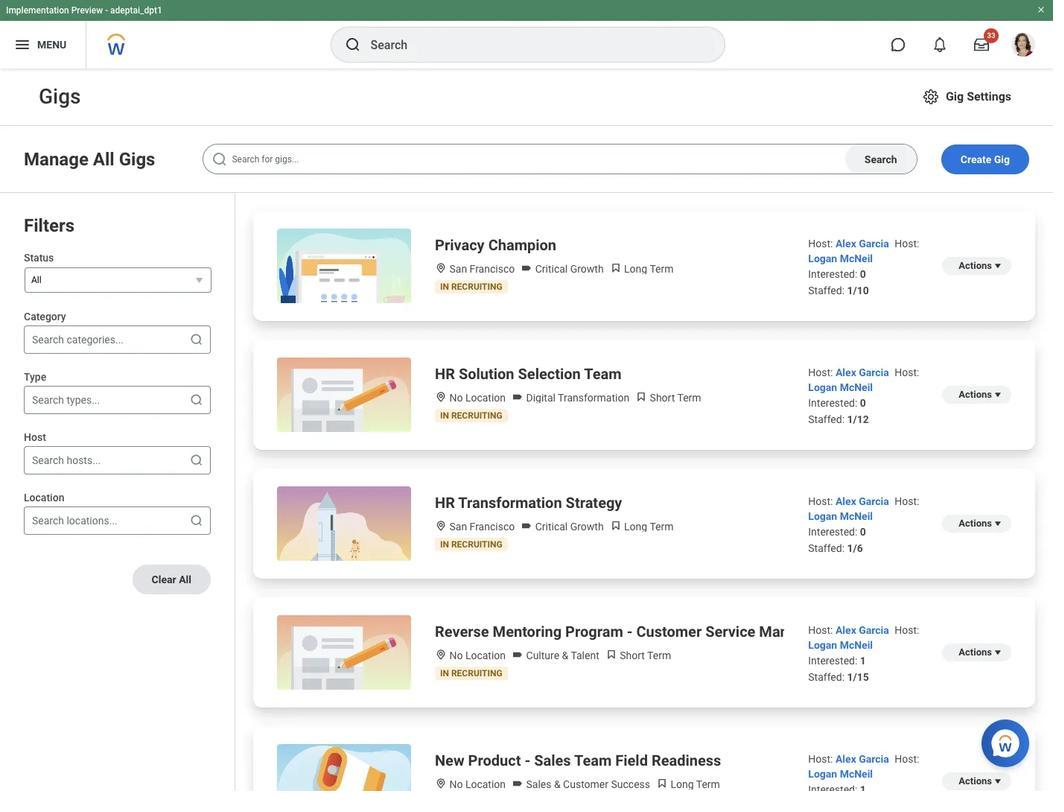 Task type: vqa. For each thing, say whether or not it's contained in the screenshot.
no location associated with Mentoring
yes



Task type: locate. For each thing, give the bounding box(es) containing it.
2 horizontal spatial -
[[627, 623, 633, 641]]

caret down image for team
[[993, 389, 1005, 401]]

2 alex garcia button from the top
[[836, 367, 892, 379]]

2 staffed: from the top
[[809, 414, 845, 426]]

hr transformation strategy link
[[435, 493, 623, 513]]

& for -
[[554, 779, 561, 791]]

critical growth down strategy in the bottom right of the page
[[533, 521, 604, 533]]

search image for search hosts...
[[189, 453, 204, 468]]

3 actions button from the top
[[943, 515, 1012, 533]]

1 vertical spatial &
[[554, 779, 561, 791]]

1 garcia from the top
[[859, 238, 890, 250]]

host
[[24, 432, 46, 443]]

critical down hr transformation strategy
[[536, 521, 568, 533]]

search image
[[344, 36, 362, 54], [189, 332, 204, 347], [189, 393, 204, 408]]

all inside clear all "button"
[[179, 574, 192, 586]]

recruiting down privacy at the left top
[[452, 282, 503, 292]]

status element down reverse
[[440, 668, 503, 679]]

0 up 1/12
[[861, 397, 867, 409]]

1 san from the top
[[450, 263, 467, 275]]

caret down image for new product - sales team field readiness
[[993, 776, 1005, 788]]

hr inside 'link'
[[435, 365, 455, 383]]

garcia inside the host: alex garcia host: logan mcneil interested: 0 staffed: 1/12
[[859, 367, 890, 379]]

garcia
[[859, 238, 890, 250], [859, 367, 890, 379], [859, 496, 890, 508], [859, 625, 890, 636], [859, 753, 890, 765]]

&
[[562, 650, 569, 662], [554, 779, 561, 791]]

2 in recruiting from the top
[[440, 411, 503, 421]]

1 horizontal spatial short
[[650, 392, 675, 404]]

1 actions from the top
[[959, 260, 993, 271]]

tag image down champion
[[521, 262, 533, 274]]

1 vertical spatial san
[[450, 521, 467, 533]]

settings
[[967, 89, 1012, 104]]

long term
[[622, 263, 674, 275], [622, 521, 674, 533], [668, 779, 721, 791]]

actions for hr transformation strategy
[[959, 518, 993, 529]]

4 interested: from the top
[[809, 655, 858, 667]]

hr
[[435, 365, 455, 383], [435, 494, 455, 512]]

menu
[[37, 38, 67, 50]]

all right the clear
[[179, 574, 192, 586]]

0 for strategy
[[861, 526, 867, 538]]

no location
[[447, 392, 506, 404], [447, 650, 506, 662], [447, 779, 506, 791]]

0 vertical spatial search image
[[211, 151, 229, 168]]

1 horizontal spatial gig
[[995, 153, 1011, 165]]

logan inside host: alex garcia host: logan mcneil
[[809, 768, 838, 780]]

2 hr from the top
[[435, 494, 455, 512]]

2 status element from the top
[[440, 411, 503, 421]]

sales down new product - sales team field readiness in the bottom of the page
[[527, 779, 552, 791]]

1 logan from the top
[[809, 253, 838, 265]]

team
[[584, 365, 622, 383], [575, 752, 612, 770]]

1 staffed: from the top
[[809, 285, 845, 297]]

tag image
[[512, 391, 524, 403], [521, 520, 533, 532], [512, 649, 524, 661]]

1 vertical spatial tag image
[[512, 778, 524, 790]]

1 san francisco from the top
[[447, 263, 515, 275]]

gig
[[946, 89, 964, 104], [995, 153, 1011, 165]]

short term for team
[[648, 392, 702, 404]]

3 alex garcia button from the top
[[836, 496, 892, 508]]

0 vertical spatial no location
[[447, 392, 506, 404]]

search for search
[[865, 153, 898, 165]]

2 in from the top
[[440, 411, 449, 421]]

4 mcneil from the top
[[840, 639, 873, 651]]

media mylearning image right the success
[[657, 778, 668, 790]]

1 no from the top
[[450, 392, 463, 404]]

transformation for hr
[[459, 494, 562, 512]]

media mylearning image
[[610, 262, 622, 274], [636, 391, 648, 403], [606, 649, 618, 661]]

recruiting down the hr transformation strategy link
[[452, 540, 503, 550]]

2 vertical spatial search image
[[189, 514, 204, 528]]

staffed: inside 'host: alex garcia host: logan mcneil interested: 1 staffed: 1/15'
[[809, 671, 845, 683]]

3 in recruiting from the top
[[440, 540, 503, 550]]

search for search hosts...
[[32, 455, 64, 467]]

0 vertical spatial all
[[93, 149, 115, 170]]

2 alex from the top
[[836, 367, 857, 379]]

alex
[[836, 238, 857, 250], [836, 367, 857, 379], [836, 496, 857, 508], [836, 625, 857, 636], [836, 753, 857, 765]]

& left talent
[[562, 650, 569, 662]]

gig right create
[[995, 153, 1011, 165]]

1 caret down image from the top
[[993, 389, 1005, 401]]

2 interested: from the top
[[809, 397, 858, 409]]

menu banner
[[0, 0, 1054, 69]]

2 vertical spatial no location
[[447, 779, 506, 791]]

clear all button
[[132, 565, 211, 595]]

4 alex garcia button from the top
[[836, 625, 892, 636]]

5 mcneil from the top
[[840, 768, 873, 780]]

san for privacy
[[450, 263, 467, 275]]

in recruiting for mentoring
[[440, 668, 503, 679]]

0 inside the host: alex garcia host: logan mcneil interested: 0 staffed: 1/12
[[861, 397, 867, 409]]

tag image left "digital"
[[512, 391, 524, 403]]

mcneil inside host: alex garcia host: logan mcneil interested: 0 staffed: 1/10
[[840, 253, 873, 265]]

2 location image from the top
[[435, 649, 447, 661]]

customer
[[637, 623, 702, 641], [563, 779, 609, 791]]

1 horizontal spatial media mylearning image
[[657, 778, 668, 790]]

alex inside host: alex garcia host: logan mcneil interested: 0 staffed: 1/10
[[836, 238, 857, 250]]

mcneil for hr transformation strategy
[[840, 510, 873, 522]]

location image down privacy at the left top
[[435, 262, 447, 274]]

alex inside the host: alex garcia host: logan mcneil interested: 0 staffed: 1/12
[[836, 367, 857, 379]]

status element down privacy at the left top
[[440, 282, 503, 292]]

0 up 1/10
[[861, 268, 867, 280]]

1 vertical spatial growth
[[571, 521, 604, 533]]

3 in from the top
[[440, 540, 449, 550]]

1 mcneil from the top
[[840, 253, 873, 265]]

1 no location from the top
[[447, 392, 506, 404]]

in recruiting down the hr transformation strategy link
[[440, 540, 503, 550]]

1 horizontal spatial all
[[93, 149, 115, 170]]

interested: inside 'host: alex garcia host: logan mcneil interested: 1 staffed: 1/15'
[[809, 655, 858, 667]]

hr for hr solution selection team
[[435, 365, 455, 383]]

1 vertical spatial long
[[625, 521, 648, 533]]

interested: inside host: alex garcia host: logan mcneil interested: 0 staffed: 1/6
[[809, 526, 858, 538]]

0 inside host: alex garcia host: logan mcneil interested: 0 staffed: 1/6
[[861, 526, 867, 538]]

1 vertical spatial francisco
[[470, 521, 515, 533]]

1 vertical spatial short
[[620, 650, 645, 662]]

list containing privacy champion
[[235, 193, 1054, 791]]

francisco down 'privacy champion'
[[470, 263, 515, 275]]

1 critical from the top
[[536, 263, 568, 275]]

4 actions from the top
[[959, 647, 993, 658]]

mcneil
[[840, 253, 873, 265], [840, 382, 873, 393], [840, 510, 873, 522], [840, 639, 873, 651], [840, 768, 873, 780]]

no location down reverse
[[447, 650, 506, 662]]

0 vertical spatial caret down image
[[993, 389, 1005, 401]]

location image
[[435, 262, 447, 274], [435, 649, 447, 661]]

interested: up 1/15
[[809, 655, 858, 667]]

locations...
[[67, 515, 118, 527]]

privacy champion link
[[435, 235, 557, 256]]

interested: for hr transformation strategy
[[809, 526, 858, 538]]

interested:
[[809, 268, 858, 280], [809, 397, 858, 409], [809, 526, 858, 538], [809, 655, 858, 667]]

mcneil inside host: alex garcia host: logan mcneil
[[840, 768, 873, 780]]

staffed: left the 1/6
[[809, 543, 845, 554]]

customer down new product - sales team field readiness link
[[563, 779, 609, 791]]

1 logan mcneil button from the top
[[809, 253, 873, 265]]

2 logan from the top
[[809, 382, 838, 393]]

0 vertical spatial critical growth
[[533, 263, 604, 275]]

in for hr transformation strategy
[[440, 540, 449, 550]]

3 location image from the top
[[435, 778, 447, 790]]

0 vertical spatial customer
[[637, 623, 702, 641]]

0 vertical spatial long
[[625, 263, 648, 275]]

san francisco down the hr transformation strategy link
[[447, 521, 515, 533]]

in for privacy champion
[[440, 282, 449, 292]]

2 san from the top
[[450, 521, 467, 533]]

san
[[450, 263, 467, 275], [450, 521, 467, 533]]

1 actions button from the top
[[943, 257, 1012, 275]]

5 garcia from the top
[[859, 753, 890, 765]]

search categories...
[[32, 334, 124, 346]]

staffed: for strategy
[[809, 543, 845, 554]]

critical down champion
[[536, 263, 568, 275]]

5 actions button from the top
[[943, 773, 1012, 791]]

logan
[[809, 253, 838, 265], [809, 382, 838, 393], [809, 510, 838, 522], [809, 639, 838, 651], [809, 768, 838, 780]]

alex for reverse mentoring program - customer service management
[[836, 625, 857, 636]]

0 vertical spatial short term
[[648, 392, 702, 404]]

0 vertical spatial san francisco
[[447, 263, 515, 275]]

3 interested: from the top
[[809, 526, 858, 538]]

1 vertical spatial 0
[[861, 397, 867, 409]]

customer left service
[[637, 623, 702, 641]]

no down reverse
[[450, 650, 463, 662]]

1 vertical spatial san francisco
[[447, 521, 515, 533]]

1 vertical spatial all
[[31, 275, 41, 285]]

logan inside host: alex garcia host: logan mcneil interested: 0 staffed: 1/6
[[809, 510, 838, 522]]

0 vertical spatial caret down image
[[993, 260, 1005, 272]]

0 vertical spatial transformation
[[558, 392, 630, 404]]

1 0 from the top
[[861, 268, 867, 280]]

search image for search locations...
[[189, 514, 204, 528]]

2 logan mcneil button from the top
[[809, 382, 873, 393]]

status element
[[440, 282, 503, 292], [440, 411, 503, 421], [440, 540, 503, 550], [440, 668, 503, 679]]

media mylearning image for new product - sales team field readiness
[[657, 778, 668, 790]]

search types...
[[32, 394, 100, 406]]

1 vertical spatial location image
[[435, 649, 447, 661]]

alex for privacy champion
[[836, 238, 857, 250]]

- right program
[[627, 623, 633, 641]]

interested: inside host: alex garcia host: logan mcneil interested: 0 staffed: 1/10
[[809, 268, 858, 280]]

hosts...
[[67, 455, 101, 467]]

garcia inside 'host: alex garcia host: logan mcneil interested: 1 staffed: 1/15'
[[859, 625, 890, 636]]

interested: up 1/12
[[809, 397, 858, 409]]

3 actions from the top
[[959, 518, 993, 529]]

transformation
[[558, 392, 630, 404], [459, 494, 562, 512]]

2 san francisco from the top
[[447, 521, 515, 533]]

3 logan from the top
[[809, 510, 838, 522]]

media mylearning image
[[610, 520, 622, 532], [657, 778, 668, 790]]

location image for new product - sales team field readiness
[[435, 778, 447, 790]]

interested: up 1/10
[[809, 268, 858, 280]]

4 garcia from the top
[[859, 625, 890, 636]]

5 logan mcneil button from the top
[[809, 768, 873, 780]]

in recruiting down the solution at top left
[[440, 411, 503, 421]]

3 staffed: from the top
[[809, 543, 845, 554]]

field
[[616, 752, 648, 770]]

3 garcia from the top
[[859, 496, 890, 508]]

3 recruiting from the top
[[452, 540, 503, 550]]

status
[[24, 252, 54, 264]]

no location down the solution at top left
[[447, 392, 506, 404]]

service
[[706, 623, 756, 641]]

san down privacy at the left top
[[450, 263, 467, 275]]

staffed: inside the host: alex garcia host: logan mcneil interested: 0 staffed: 1/12
[[809, 414, 845, 426]]

critical growth for transformation
[[533, 521, 604, 533]]

2 vertical spatial location image
[[435, 778, 447, 790]]

in recruiting down privacy at the left top
[[440, 282, 503, 292]]

3 alex from the top
[[836, 496, 857, 508]]

host: alex garcia host: logan mcneil interested: 0 staffed: 1/12
[[809, 367, 920, 426]]

1 alex garcia button from the top
[[836, 238, 892, 250]]

team up the digital transformation
[[584, 365, 622, 383]]

long
[[625, 263, 648, 275], [625, 521, 648, 533], [671, 779, 694, 791]]

3 mcneil from the top
[[840, 510, 873, 522]]

1 vertical spatial sales
[[527, 779, 552, 791]]

mcneil for reverse mentoring program - customer service management
[[840, 639, 873, 651]]

2 vertical spatial long
[[671, 779, 694, 791]]

0 vertical spatial no
[[450, 392, 463, 404]]

search inside search 'button'
[[865, 153, 898, 165]]

0 vertical spatial location image
[[435, 391, 447, 403]]

status element for champion
[[440, 282, 503, 292]]

mcneil inside the host: alex garcia host: logan mcneil interested: 0 staffed: 1/12
[[840, 382, 873, 393]]

media mylearning image for mentoring
[[606, 649, 618, 661]]

status element down the solution at top left
[[440, 411, 503, 421]]

2 critical from the top
[[536, 521, 568, 533]]

1 vertical spatial critical
[[536, 521, 568, 533]]

interested: up the 1/6
[[809, 526, 858, 538]]

recruiting for transformation
[[452, 540, 503, 550]]

alex for hr transformation strategy
[[836, 496, 857, 508]]

2 caret down image from the top
[[993, 776, 1005, 788]]

3 no from the top
[[450, 779, 463, 791]]

0 vertical spatial growth
[[571, 263, 604, 275]]

team up sales & customer success
[[575, 752, 612, 770]]

no location for product
[[447, 779, 506, 791]]

staffed: left 1/12
[[809, 414, 845, 426]]

0 for selection
[[861, 397, 867, 409]]

tag image down product
[[512, 778, 524, 790]]

location down product
[[466, 779, 506, 791]]

long term for hr transformation strategy
[[622, 521, 674, 533]]

4 status element from the top
[[440, 668, 503, 679]]

in recruiting for champion
[[440, 282, 503, 292]]

- right product
[[525, 752, 531, 770]]

tag image
[[521, 262, 533, 274], [512, 778, 524, 790]]

1 vertical spatial short term
[[618, 650, 672, 662]]

1 vertical spatial no location
[[447, 650, 506, 662]]

mcneil inside host: alex garcia host: logan mcneil interested: 0 staffed: 1/6
[[840, 510, 873, 522]]

logan mcneil button for new product - sales team field readiness
[[809, 768, 873, 780]]

media mylearning image down strategy in the bottom right of the page
[[610, 520, 622, 532]]

2 vertical spatial all
[[179, 574, 192, 586]]

1 vertical spatial customer
[[563, 779, 609, 791]]

location down reverse
[[466, 650, 506, 662]]

actions button for hr solution selection team
[[943, 386, 1012, 404]]

recruiting down the solution at top left
[[452, 411, 503, 421]]

1 vertical spatial no
[[450, 650, 463, 662]]

0 vertical spatial tag image
[[512, 391, 524, 403]]

francisco
[[470, 263, 515, 275], [470, 521, 515, 533]]

- for sales
[[525, 752, 531, 770]]

4 logan mcneil button from the top
[[809, 639, 873, 651]]

recruiting for solution
[[452, 411, 503, 421]]

all inside all dropdown button
[[31, 275, 41, 285]]

term
[[650, 263, 674, 275], [678, 392, 702, 404], [650, 521, 674, 533], [648, 650, 672, 662], [697, 779, 721, 791]]

3 caret down image from the top
[[993, 647, 1005, 659]]

- inside reverse mentoring program - customer service management 'link'
[[627, 623, 633, 641]]

2 vertical spatial 0
[[861, 526, 867, 538]]

no location down product
[[447, 779, 506, 791]]

0 vertical spatial team
[[584, 365, 622, 383]]

gig right gear icon
[[946, 89, 964, 104]]

& down new product - sales team field readiness in the bottom of the page
[[554, 779, 561, 791]]

0 vertical spatial critical
[[536, 263, 568, 275]]

- inside menu banner
[[105, 5, 108, 16]]

types...
[[67, 394, 100, 406]]

2 no location from the top
[[447, 650, 506, 662]]

- inside new product - sales team field readiness link
[[525, 752, 531, 770]]

2 recruiting from the top
[[452, 411, 503, 421]]

3 no location from the top
[[447, 779, 506, 791]]

1 hr from the top
[[435, 365, 455, 383]]

actions for new product - sales team field readiness
[[959, 776, 993, 787]]

no down new
[[450, 779, 463, 791]]

location image for hr solution selection team
[[435, 391, 447, 403]]

logan mcneil button for privacy champion
[[809, 253, 873, 265]]

status element down the hr transformation strategy link
[[440, 540, 503, 550]]

recruiting
[[452, 282, 503, 292], [452, 411, 503, 421], [452, 540, 503, 550], [452, 668, 503, 679]]

1 caret down image from the top
[[993, 260, 1005, 272]]

0 vertical spatial location image
[[435, 262, 447, 274]]

implementation preview -   adeptai_dpt1
[[6, 5, 162, 16]]

0 up the 1/6
[[861, 526, 867, 538]]

- right preview
[[105, 5, 108, 16]]

5 logan from the top
[[809, 768, 838, 780]]

1 interested: from the top
[[809, 268, 858, 280]]

term for privacy champion
[[650, 263, 674, 275]]

2 no from the top
[[450, 650, 463, 662]]

term for hr solution selection team
[[678, 392, 702, 404]]

tag image down the hr transformation strategy link
[[521, 520, 533, 532]]

term for hr transformation strategy
[[650, 521, 674, 533]]

1 horizontal spatial &
[[562, 650, 569, 662]]

profile logan mcneil image
[[1012, 33, 1036, 60]]

staffed: left 1/10
[[809, 285, 845, 297]]

1 in recruiting from the top
[[440, 282, 503, 292]]

no down the solution at top left
[[450, 392, 463, 404]]

sales up sales & customer success
[[534, 752, 571, 770]]

1 vertical spatial tag image
[[521, 520, 533, 532]]

gig inside button
[[995, 153, 1011, 165]]

3 status element from the top
[[440, 540, 503, 550]]

all
[[93, 149, 115, 170], [31, 275, 41, 285], [179, 574, 192, 586]]

san francisco
[[447, 263, 515, 275], [447, 521, 515, 533]]

2 francisco from the top
[[470, 521, 515, 533]]

short for -
[[620, 650, 645, 662]]

2 actions from the top
[[959, 389, 993, 400]]

1 vertical spatial location image
[[435, 520, 447, 532]]

0 horizontal spatial all
[[31, 275, 41, 285]]

0 vertical spatial media mylearning image
[[610, 262, 622, 274]]

actions button
[[943, 257, 1012, 275], [943, 386, 1012, 404], [943, 515, 1012, 533], [943, 644, 1012, 662], [943, 773, 1012, 791]]

short
[[650, 392, 675, 404], [620, 650, 645, 662]]

2 vertical spatial caret down image
[[993, 647, 1005, 659]]

1 vertical spatial media mylearning image
[[657, 778, 668, 790]]

caret down image
[[993, 389, 1005, 401], [993, 518, 1005, 530], [993, 647, 1005, 659]]

0 vertical spatial media mylearning image
[[610, 520, 622, 532]]

location image
[[435, 391, 447, 403], [435, 520, 447, 532], [435, 778, 447, 790]]

-
[[105, 5, 108, 16], [627, 623, 633, 641], [525, 752, 531, 770]]

1 vertical spatial search image
[[189, 453, 204, 468]]

garcia inside host: alex garcia host: logan mcneil interested: 0 staffed: 1/10
[[859, 238, 890, 250]]

1 vertical spatial -
[[627, 623, 633, 641]]

1 alex from the top
[[836, 238, 857, 250]]

all left gigs
[[93, 149, 115, 170]]

2 vertical spatial -
[[525, 752, 531, 770]]

1 francisco from the top
[[470, 263, 515, 275]]

readiness
[[652, 752, 722, 770]]

logan inside 'host: alex garcia host: logan mcneil interested: 1 staffed: 1/15'
[[809, 639, 838, 651]]

logan mcneil button for hr transformation strategy
[[809, 510, 873, 522]]

2 mcneil from the top
[[840, 382, 873, 393]]

alex garcia button for new product - sales team field readiness
[[836, 753, 892, 765]]

4 in from the top
[[440, 668, 449, 679]]

2 vertical spatial tag image
[[512, 649, 524, 661]]

4 actions button from the top
[[943, 644, 1012, 662]]

1 location image from the top
[[435, 391, 447, 403]]

0 vertical spatial san
[[450, 263, 467, 275]]

2 vertical spatial long term
[[668, 779, 721, 791]]

2 critical growth from the top
[[533, 521, 604, 533]]

2 garcia from the top
[[859, 367, 890, 379]]

1 horizontal spatial -
[[525, 752, 531, 770]]

alex inside host: alex garcia host: logan mcneil interested: 0 staffed: 1/6
[[836, 496, 857, 508]]

tag image down mentoring
[[512, 649, 524, 661]]

no location for solution
[[447, 392, 506, 404]]

2 location image from the top
[[435, 520, 447, 532]]

4 in recruiting from the top
[[440, 668, 503, 679]]

0 vertical spatial hr
[[435, 365, 455, 383]]

long for privacy champion
[[625, 263, 648, 275]]

1 in from the top
[[440, 282, 449, 292]]

actions button for privacy champion
[[943, 257, 1012, 275]]

1 location image from the top
[[435, 262, 447, 274]]

5 alex from the top
[[836, 753, 857, 765]]

1 vertical spatial media mylearning image
[[636, 391, 648, 403]]

san francisco for transformation
[[447, 521, 515, 533]]

0 horizontal spatial short
[[620, 650, 645, 662]]

1 critical growth from the top
[[533, 263, 604, 275]]

actions for privacy champion
[[959, 260, 993, 271]]

1 recruiting from the top
[[452, 282, 503, 292]]

0 horizontal spatial media mylearning image
[[610, 520, 622, 532]]

in recruiting down reverse
[[440, 668, 503, 679]]

2 horizontal spatial all
[[179, 574, 192, 586]]

2 0 from the top
[[861, 397, 867, 409]]

sales
[[534, 752, 571, 770], [527, 779, 552, 791]]

critical growth
[[533, 263, 604, 275], [533, 521, 604, 533]]

1 vertical spatial long term
[[622, 521, 674, 533]]

0 vertical spatial &
[[562, 650, 569, 662]]

3 logan mcneil button from the top
[[809, 510, 873, 522]]

alex inside host: alex garcia host: logan mcneil
[[836, 753, 857, 765]]

1 vertical spatial transformation
[[459, 494, 562, 512]]

critical growth down champion
[[533, 263, 604, 275]]

long for new product - sales team field readiness
[[671, 779, 694, 791]]

customer inside 'link'
[[637, 623, 702, 641]]

logan mcneil button for reverse mentoring program - customer service management
[[809, 639, 873, 651]]

short term
[[648, 392, 702, 404], [618, 650, 672, 662]]

1 growth from the top
[[571, 263, 604, 275]]

4 staffed: from the top
[[809, 671, 845, 683]]

0 horizontal spatial -
[[105, 5, 108, 16]]

2 vertical spatial search image
[[189, 393, 204, 408]]

logan mcneil button
[[809, 253, 873, 265], [809, 382, 873, 393], [809, 510, 873, 522], [809, 639, 873, 651], [809, 768, 873, 780]]

0 vertical spatial long term
[[622, 263, 674, 275]]

team inside 'link'
[[584, 365, 622, 383]]

0 vertical spatial 0
[[861, 268, 867, 280]]

status element for solution
[[440, 411, 503, 421]]

search for search locations...
[[32, 515, 64, 527]]

33 button
[[966, 28, 999, 61]]

4 alex from the top
[[836, 625, 857, 636]]

1 vertical spatial search image
[[189, 332, 204, 347]]

caret down image
[[993, 260, 1005, 272], [993, 776, 1005, 788]]

0 horizontal spatial &
[[554, 779, 561, 791]]

all down status on the left top
[[31, 275, 41, 285]]

implementation
[[6, 5, 69, 16]]

list
[[235, 193, 1054, 791]]

location down the solution at top left
[[466, 392, 506, 404]]

0 vertical spatial francisco
[[470, 263, 515, 275]]

san for hr
[[450, 521, 467, 533]]

mcneil for hr solution selection team
[[840, 382, 873, 393]]

interested: for privacy champion
[[809, 268, 858, 280]]

no
[[450, 392, 463, 404], [450, 650, 463, 662], [450, 779, 463, 791]]

solution
[[459, 365, 515, 383]]

in recruiting
[[440, 282, 503, 292], [440, 411, 503, 421], [440, 540, 503, 550], [440, 668, 503, 679]]

1 vertical spatial caret down image
[[993, 518, 1005, 530]]

1
[[861, 655, 867, 667]]

logan for reverse mentoring program - customer service management
[[809, 639, 838, 651]]

long term for new product - sales team field readiness
[[668, 779, 721, 791]]

2 vertical spatial no
[[450, 779, 463, 791]]

critical for transformation
[[536, 521, 568, 533]]

success
[[611, 779, 651, 791]]

4 logan from the top
[[809, 639, 838, 651]]

mcneil inside 'host: alex garcia host: logan mcneil interested: 1 staffed: 1/15'
[[840, 639, 873, 651]]

francisco for transformation
[[470, 521, 515, 533]]

1 status element from the top
[[440, 282, 503, 292]]

1 vertical spatial critical growth
[[533, 521, 604, 533]]

alex garcia button for privacy champion
[[836, 238, 892, 250]]

media mylearning image for hr transformation strategy
[[610, 520, 622, 532]]

garcia inside host: alex garcia host: logan mcneil interested: 0 staffed: 1/6
[[859, 496, 890, 508]]

1 vertical spatial gig
[[995, 153, 1011, 165]]

5 alex garcia button from the top
[[836, 753, 892, 765]]

recruiting down reverse
[[452, 668, 503, 679]]

in for reverse mentoring program - customer service management
[[440, 668, 449, 679]]

0 horizontal spatial customer
[[563, 779, 609, 791]]

3 0 from the top
[[861, 526, 867, 538]]

1 vertical spatial hr
[[435, 494, 455, 512]]

1 vertical spatial team
[[575, 752, 612, 770]]

4 recruiting from the top
[[452, 668, 503, 679]]

search image
[[211, 151, 229, 168], [189, 453, 204, 468], [189, 514, 204, 528]]

growth
[[571, 263, 604, 275], [571, 521, 604, 533]]

1 horizontal spatial customer
[[637, 623, 702, 641]]

1 vertical spatial caret down image
[[993, 776, 1005, 788]]

logan inside host: alex garcia host: logan mcneil interested: 0 staffed: 1/10
[[809, 253, 838, 265]]

logan for hr transformation strategy
[[809, 510, 838, 522]]

interested: inside the host: alex garcia host: logan mcneil interested: 0 staffed: 1/12
[[809, 397, 858, 409]]

0 vertical spatial short
[[650, 392, 675, 404]]

search for search categories...
[[32, 334, 64, 346]]

category
[[24, 311, 66, 323]]

0 vertical spatial -
[[105, 5, 108, 16]]

san francisco down 'privacy champion'
[[447, 263, 515, 275]]

5 actions from the top
[[959, 776, 993, 787]]

0 vertical spatial tag image
[[521, 262, 533, 274]]

close environment banner image
[[1037, 5, 1046, 14]]

menu button
[[0, 21, 86, 69]]

alex inside 'host: alex garcia host: logan mcneil interested: 1 staffed: 1/15'
[[836, 625, 857, 636]]

0 horizontal spatial gig
[[946, 89, 964, 104]]

2 caret down image from the top
[[993, 518, 1005, 530]]

2 growth from the top
[[571, 521, 604, 533]]

francisco down the hr transformation strategy link
[[470, 521, 515, 533]]

location image down reverse
[[435, 649, 447, 661]]

all button
[[25, 268, 212, 293]]

2 vertical spatial media mylearning image
[[606, 649, 618, 661]]

logan mcneil button for hr solution selection team
[[809, 382, 873, 393]]

0 vertical spatial gig
[[946, 89, 964, 104]]

logan inside the host: alex garcia host: logan mcneil interested: 0 staffed: 1/12
[[809, 382, 838, 393]]

gig settings
[[946, 89, 1012, 104]]

new
[[435, 752, 465, 770]]

2 actions button from the top
[[943, 386, 1012, 404]]

staffed: inside host: alex garcia host: logan mcneil interested: 0 staffed: 1/6
[[809, 543, 845, 554]]

gig inside dropdown button
[[946, 89, 964, 104]]

location for reverse
[[466, 650, 506, 662]]

in recruiting for solution
[[440, 411, 503, 421]]

location image for hr transformation strategy
[[435, 520, 447, 532]]

staffed:
[[809, 285, 845, 297], [809, 414, 845, 426], [809, 543, 845, 554], [809, 671, 845, 683]]

actions
[[959, 260, 993, 271], [959, 389, 993, 400], [959, 518, 993, 529], [959, 647, 993, 658], [959, 776, 993, 787]]

staffed: left 1/15
[[809, 671, 845, 683]]

search
[[865, 153, 898, 165], [32, 334, 64, 346], [32, 394, 64, 406], [32, 455, 64, 467], [32, 515, 64, 527]]

location
[[466, 392, 506, 404], [24, 492, 64, 504], [466, 650, 506, 662], [466, 779, 506, 791]]

san down the hr transformation strategy link
[[450, 521, 467, 533]]



Task type: describe. For each thing, give the bounding box(es) containing it.
search hosts...
[[32, 455, 101, 467]]

privacy
[[435, 236, 485, 254]]

staffed: inside host: alex garcia host: logan mcneil interested: 0 staffed: 1/10
[[809, 285, 845, 297]]

manage all gigs
[[24, 149, 155, 170]]

type
[[24, 371, 46, 383]]

inbox large image
[[975, 37, 990, 52]]

alex for hr solution selection team
[[836, 367, 857, 379]]

long for hr transformation strategy
[[625, 521, 648, 533]]

alex garcia button for hr transformation strategy
[[836, 496, 892, 508]]

filters
[[24, 215, 75, 236]]

program
[[566, 623, 624, 641]]

hr transformation strategy
[[435, 494, 623, 512]]

actions button for reverse mentoring program - customer service management
[[943, 644, 1012, 662]]

1/12
[[848, 414, 870, 426]]

tag image for product
[[512, 778, 524, 790]]

adeptai_dpt1
[[110, 5, 162, 16]]

location up search locations...
[[24, 492, 64, 504]]

garcia inside host: alex garcia host: logan mcneil
[[859, 753, 890, 765]]

garcia for privacy champion
[[859, 238, 890, 250]]

recruiting for champion
[[452, 282, 503, 292]]

talent
[[571, 650, 600, 662]]

search image for search types...
[[189, 393, 204, 408]]

caret down image for privacy champion
[[993, 260, 1005, 272]]

& for program
[[562, 650, 569, 662]]

1/15
[[848, 671, 870, 683]]

alex garcia button for reverse mentoring program - customer service management
[[836, 625, 892, 636]]

culture
[[527, 650, 560, 662]]

gear image
[[923, 88, 940, 106]]

no for hr
[[450, 392, 463, 404]]

in recruiting for transformation
[[440, 540, 503, 550]]

all for manage
[[93, 149, 115, 170]]

0 vertical spatial search image
[[344, 36, 362, 54]]

new product - sales team field readiness
[[435, 752, 722, 770]]

host: alex garcia host: logan mcneil interested: 0 staffed: 1/10
[[809, 238, 920, 297]]

new product - sales team field readiness link
[[435, 750, 722, 771]]

justify image
[[13, 36, 31, 54]]

hr for hr transformation strategy
[[435, 494, 455, 512]]

recruiting for mentoring
[[452, 668, 503, 679]]

tag image for transformation
[[521, 520, 533, 532]]

reverse mentoring program - customer service management
[[435, 623, 848, 641]]

short term for -
[[618, 650, 672, 662]]

- for adeptai_dpt1
[[105, 5, 108, 16]]

critical growth for champion
[[533, 263, 604, 275]]

search button
[[846, 145, 917, 174]]

media mylearning image for champion
[[610, 262, 622, 274]]

privacy champion
[[435, 236, 557, 254]]

status element for transformation
[[440, 540, 503, 550]]

digital transformation
[[524, 392, 630, 404]]

status element for mentoring
[[440, 668, 503, 679]]

host: alex garcia host: logan mcneil
[[809, 753, 920, 780]]

location image for privacy
[[435, 262, 447, 274]]

mentoring
[[493, 623, 562, 641]]

strategy
[[566, 494, 623, 512]]

search locations...
[[32, 515, 118, 527]]

host: alex garcia host: logan mcneil interested: 1 staffed: 1/15
[[809, 625, 920, 683]]

francisco for champion
[[470, 263, 515, 275]]

manage
[[24, 149, 89, 170]]

champion
[[489, 236, 557, 254]]

reverse mentoring program - customer service management link
[[435, 622, 848, 642]]

media mylearning image for solution
[[636, 391, 648, 403]]

clear
[[152, 574, 176, 586]]

categories...
[[67, 334, 124, 346]]

1/10
[[848, 285, 870, 297]]

hr solution selection team
[[435, 365, 622, 383]]

create
[[961, 153, 992, 165]]

staffed: for selection
[[809, 414, 845, 426]]

Search Workday  search field
[[371, 28, 694, 61]]

no location for mentoring
[[447, 650, 506, 662]]

33
[[988, 31, 996, 39]]

reverse
[[435, 623, 489, 641]]

host: alex garcia host: logan mcneil interested: 0 staffed: 1/6
[[809, 496, 920, 554]]

create gig
[[961, 153, 1011, 165]]

0 inside host: alex garcia host: logan mcneil interested: 0 staffed: 1/10
[[861, 268, 867, 280]]

term for new product - sales team field readiness
[[697, 779, 721, 791]]

location image for reverse
[[435, 649, 447, 661]]

garcia for hr solution selection team
[[859, 367, 890, 379]]

gigs
[[119, 149, 155, 170]]

actions button for new product - sales team field readiness
[[943, 773, 1012, 791]]

location for new
[[466, 779, 506, 791]]

search for search types...
[[32, 394, 64, 406]]

long term for privacy champion
[[622, 263, 674, 275]]

Search text field
[[203, 144, 918, 174]]

transformation for digital
[[558, 392, 630, 404]]

san francisco for champion
[[447, 263, 515, 275]]

growth for champion
[[571, 263, 604, 275]]

tag image for champion
[[521, 262, 533, 274]]

preview
[[71, 5, 103, 16]]

1/6
[[848, 543, 864, 554]]

interested: for hr solution selection team
[[809, 397, 858, 409]]

location for hr
[[466, 392, 506, 404]]

search image for search categories...
[[189, 332, 204, 347]]

create gig button
[[942, 144, 1030, 174]]

term for reverse mentoring program - customer service management
[[648, 650, 672, 662]]

tag image for solution
[[512, 391, 524, 403]]

staffed: for program
[[809, 671, 845, 683]]

clear all
[[152, 574, 192, 586]]

alex garcia button for hr solution selection team
[[836, 367, 892, 379]]

caret down image for -
[[993, 647, 1005, 659]]

short for team
[[650, 392, 675, 404]]

garcia for reverse mentoring program - customer service management
[[859, 625, 890, 636]]

logan for privacy champion
[[809, 253, 838, 265]]

in for hr solution selection team
[[440, 411, 449, 421]]

0 vertical spatial sales
[[534, 752, 571, 770]]

hr solution selection team link
[[435, 364, 622, 385]]

notifications large image
[[933, 37, 948, 52]]

tag image for mentoring
[[512, 649, 524, 661]]

interested: for reverse mentoring program - customer service management
[[809, 655, 858, 667]]

management
[[760, 623, 848, 641]]

garcia for hr transformation strategy
[[859, 496, 890, 508]]

selection
[[518, 365, 581, 383]]

product
[[468, 752, 521, 770]]

digital
[[527, 392, 556, 404]]

gig settings button
[[917, 82, 1018, 112]]

sales & customer success
[[524, 779, 651, 791]]

actions for reverse mentoring program - customer service management
[[959, 647, 993, 658]]

growth for transformation
[[571, 521, 604, 533]]

culture & talent
[[524, 650, 600, 662]]



